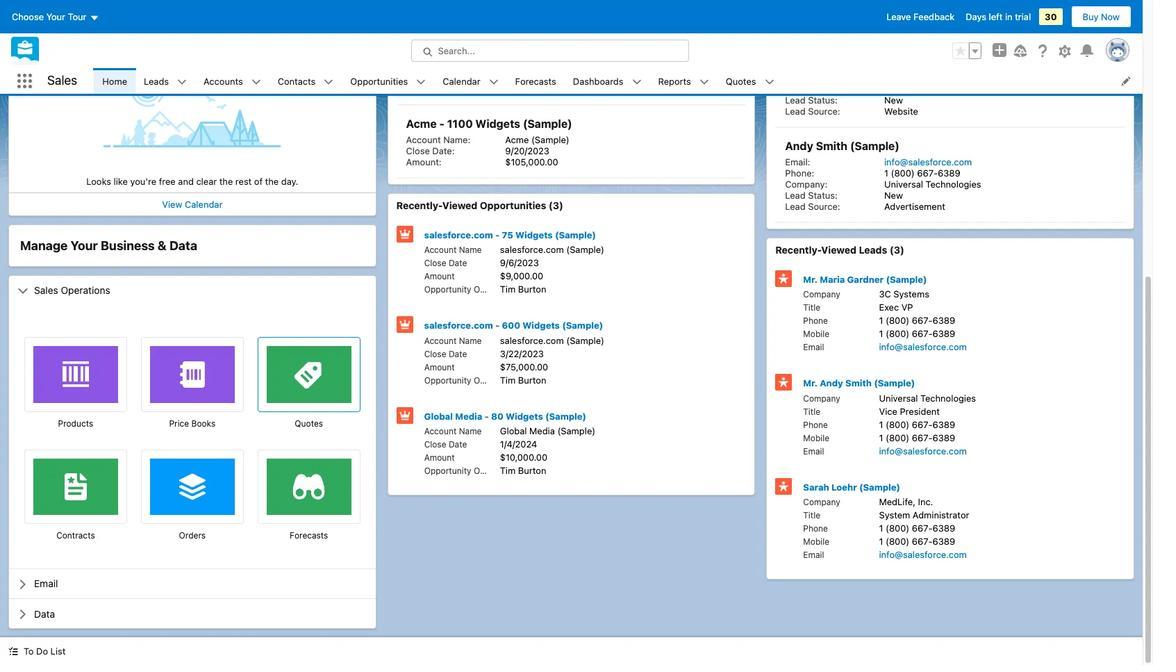 Task type: vqa. For each thing, say whether or not it's contained in the screenshot.
5th Acme (Sample) link from the bottom
no



Task type: locate. For each thing, give the bounding box(es) containing it.
1 vertical spatial date:
[[432, 145, 455, 156]]

opportunity owner tim burton down $10,000.00
[[424, 465, 547, 476]]

1 amount from the top
[[424, 271, 455, 281]]

date down salesforce.com - 75 widgets (sample)
[[449, 258, 467, 268]]

maria
[[820, 273, 845, 285]]

lead source: up andy smith (sample)
[[785, 106, 841, 117]]

technologies for company:
[[926, 179, 982, 190]]

1 mr. from the top
[[804, 273, 818, 285]]

widgets for 1100
[[476, 117, 521, 130]]

account name down recently-viewed opportunities (3)
[[424, 245, 482, 255]]

burton down $75,000.00
[[518, 374, 547, 385]]

1 vertical spatial salesforce.com (sample)
[[500, 335, 605, 346]]

2 vertical spatial close date
[[424, 439, 467, 450]]

close for acme - 1,200 widgets (sample)
[[406, 72, 430, 83]]

opportunity owner tim burton for $10,000.00
[[424, 465, 547, 476]]

your for choose
[[46, 11, 65, 22]]

administrator
[[913, 509, 970, 521]]

sarah loehr (sample)
[[44, 1, 129, 11], [804, 481, 901, 492]]

1 vertical spatial (3)
[[890, 244, 905, 256]]

acme up $110,000.00
[[505, 61, 529, 72]]

source: for advertisement
[[808, 201, 841, 212]]

3 close date from the top
[[424, 439, 467, 450]]

orders
[[179, 530, 206, 541]]

close date: for 1100
[[406, 145, 455, 156]]

1 burton from the top
[[518, 284, 547, 295]]

recently- for acme - 1100 widgets (sample)
[[397, 199, 443, 211]]

opportunity for $75,000.00
[[424, 375, 472, 385]]

calendar down 1,200
[[443, 75, 481, 87]]

viewed up 'maria'
[[822, 244, 857, 256]]

phone for loehr
[[804, 523, 828, 534]]

1 vertical spatial new
[[885, 190, 903, 201]]

2 date: from the top
[[432, 145, 455, 156]]

info@salesforce.com link for sarah loehr (sample)
[[879, 549, 967, 560]]

technologies for company
[[921, 392, 976, 403]]

lead status: down phone:
[[785, 190, 838, 201]]

viewed for (sample)
[[822, 244, 857, 256]]

1 lead source: from the top
[[785, 106, 841, 117]]

1 horizontal spatial forecasts
[[515, 75, 557, 87]]

lead source: down phone:
[[785, 201, 841, 212]]

salesforce.com (sample) for 3/22/2023
[[500, 335, 605, 346]]

salesforce.com (sample) up the 9/6/2023
[[500, 244, 605, 255]]

date:
[[432, 72, 455, 83], [432, 145, 455, 156]]

account name: down 'search...'
[[406, 61, 471, 72]]

1 vertical spatial date
[[449, 349, 467, 359]]

company: down email:
[[785, 179, 828, 190]]

1 opportunity owner tim burton from the top
[[424, 284, 547, 295]]

1 amount: from the top
[[406, 83, 442, 95]]

info@salesforce.com link
[[885, 61, 972, 72], [885, 156, 972, 167], [879, 341, 967, 352], [879, 445, 967, 456], [879, 549, 967, 560]]

2 acme (sample) from the top
[[505, 134, 570, 145]]

0 horizontal spatial quotes
[[295, 418, 323, 428]]

1 vertical spatial global
[[500, 425, 527, 436]]

widgets right 1100
[[476, 117, 521, 130]]

1 horizontal spatial recently-
[[776, 244, 822, 256]]

0 vertical spatial opportunity
[[424, 284, 472, 295]]

75
[[502, 229, 513, 240]]

(3) up mr. maria gardner (sample)
[[890, 244, 905, 256]]

lee
[[885, 83, 900, 95]]

0 horizontal spatial sarah
[[44, 1, 66, 11]]

1 title from the top
[[804, 302, 821, 313]]

3 phone from the top
[[804, 523, 828, 534]]

2 vertical spatial company
[[804, 497, 841, 507]]

text default image inside contacts list item
[[324, 77, 334, 87]]

1 vertical spatial owner
[[474, 375, 500, 385]]

close for acme - 1100 widgets (sample)
[[406, 145, 430, 156]]

2 vertical spatial opportunity
[[424, 466, 472, 476]]

contracts button
[[24, 529, 127, 542]]

0 vertical spatial leads
[[144, 75, 169, 87]]

mr. for mr. andy smith (sample)
[[804, 377, 818, 388]]

- left "600"
[[496, 320, 500, 331]]

3 title from the top
[[804, 510, 821, 521]]

universal technologies
[[885, 179, 982, 190], [879, 392, 976, 403]]

info@salesforce.com down president at the right bottom of the page
[[879, 445, 967, 456]]

2 opportunity from the top
[[424, 375, 472, 385]]

date for salesforce.com - 75 widgets (sample)
[[449, 258, 467, 268]]

status: up andy smith (sample)
[[808, 95, 838, 106]]

1 vertical spatial close date
[[424, 349, 467, 359]]

1 account name: from the top
[[406, 61, 471, 72]]

1 horizontal spatial the
[[265, 176, 279, 187]]

0 vertical spatial andy
[[785, 140, 814, 152]]

tim for $75,000.00
[[500, 374, 516, 385]]

account name: for 1100
[[406, 134, 471, 145]]

2 vertical spatial date
[[449, 439, 467, 450]]

1 horizontal spatial leads
[[859, 244, 888, 256]]

2 owner from the top
[[474, 375, 500, 385]]

view left all
[[176, 23, 196, 34]]

1 vertical spatial close date:
[[406, 145, 455, 156]]

tim down $75,000.00
[[500, 374, 516, 385]]

1 vertical spatial mr.
[[804, 377, 818, 388]]

2 name: from the top
[[444, 134, 471, 145]]

1 vertical spatial source:
[[808, 201, 841, 212]]

2 burton from the top
[[518, 374, 547, 385]]

info@salesforce.com link down president at the right bottom of the page
[[879, 445, 967, 456]]

0 vertical spatial status:
[[808, 95, 838, 106]]

amount for salesforce.com - 600 widgets (sample)
[[424, 362, 455, 372]]

2 mr. from the top
[[804, 377, 818, 388]]

1 mobile from the top
[[804, 329, 830, 339]]

owner
[[474, 284, 500, 295], [474, 375, 500, 385], [474, 466, 500, 476]]

burton down $10,000.00
[[518, 465, 547, 476]]

2 source: from the top
[[808, 201, 841, 212]]

2 account name from the top
[[424, 335, 482, 346]]

widgets for 1,200
[[480, 44, 525, 57]]

universal up vice
[[879, 392, 918, 403]]

1 vertical spatial phone
[[804, 419, 828, 430]]

- left 1100
[[439, 117, 445, 130]]

2 salesforce.com (sample) from the top
[[500, 335, 605, 346]]

name: down 'search...'
[[444, 61, 471, 72]]

text default image
[[177, 77, 187, 87], [489, 77, 499, 87], [632, 77, 642, 87], [17, 286, 28, 297], [17, 609, 28, 620]]

0 vertical spatial quotes
[[726, 75, 756, 87]]

opportunity
[[424, 284, 472, 295], [424, 375, 472, 385], [424, 466, 472, 476]]

(800)
[[891, 167, 915, 179], [886, 315, 910, 326], [886, 328, 910, 339], [886, 419, 910, 430], [886, 432, 910, 443], [886, 523, 910, 534], [886, 536, 910, 547]]

info@salesforce.com link up advertisement
[[885, 156, 972, 167]]

3 mobile from the top
[[804, 536, 830, 547]]

2 close date: from the top
[[406, 145, 455, 156]]

2 close date from the top
[[424, 349, 467, 359]]

text default image down acme - 1,200 widgets (sample)
[[489, 77, 499, 87]]

2 lead from the top
[[785, 106, 806, 117]]

1 vertical spatial company:
[[785, 179, 828, 190]]

1 vertical spatial amount:
[[406, 156, 442, 167]]

your
[[46, 11, 65, 22], [71, 238, 98, 253]]

3 amount from the top
[[424, 452, 455, 463]]

salesforce.com up 3/22/2023
[[500, 335, 564, 346]]

universal up advertisement
[[885, 179, 924, 190]]

burton for $75,000.00
[[518, 374, 547, 385]]

account for salesforce.com - 600 widgets (sample)
[[424, 335, 457, 346]]

0 vertical spatial your
[[46, 11, 65, 22]]

tim for $9,000.00
[[500, 284, 516, 295]]

account name down global media - 80 widgets (sample)
[[424, 426, 482, 436]]

- left 1,200
[[439, 44, 445, 57]]

the right of
[[265, 176, 279, 187]]

phone for andy
[[804, 419, 828, 430]]

calendar down clear
[[185, 199, 223, 210]]

date down 'salesforce.com - 600 widgets (sample)'
[[449, 349, 467, 359]]

1 name: from the top
[[444, 61, 471, 72]]

2 vertical spatial amount
[[424, 452, 455, 463]]

1 owner from the top
[[474, 284, 500, 295]]

source:
[[808, 106, 841, 117], [808, 201, 841, 212]]

-
[[439, 44, 445, 57], [439, 117, 445, 130], [496, 229, 500, 240], [496, 320, 500, 331], [485, 410, 489, 421]]

view for view all
[[176, 23, 196, 34]]

quotes down 'standard quote' image
[[295, 418, 323, 428]]

0 vertical spatial date:
[[432, 72, 455, 83]]

quotes
[[726, 75, 756, 87], [295, 418, 323, 428]]

clear
[[196, 176, 217, 187]]

universal technologies for company:
[[885, 179, 982, 190]]

name: down 1100
[[444, 134, 471, 145]]

your left the "tour"
[[46, 11, 65, 22]]

2 vertical spatial mobile
[[804, 536, 830, 547]]

2 vertical spatial phone
[[804, 523, 828, 534]]

3 company from the top
[[804, 497, 841, 507]]

sarah loehr (sample) up 'medlife,'
[[804, 481, 901, 492]]

0 vertical spatial recently-
[[397, 199, 443, 211]]

opportunity for $9,000.00
[[424, 284, 472, 295]]

global up 1/4/2024
[[500, 425, 527, 436]]

0 vertical spatial new
[[885, 95, 903, 106]]

1 vertical spatial view
[[162, 199, 182, 210]]

close date for global media - 80 widgets (sample)
[[424, 439, 467, 450]]

info@salesforce.com down system administrator
[[879, 549, 967, 560]]

1 status: from the top
[[808, 95, 838, 106]]

accounts link
[[195, 68, 251, 94]]

1 salesforce.com (sample) from the top
[[500, 244, 605, 255]]

text default image for opportunities
[[416, 77, 426, 87]]

burton down $9,000.00
[[518, 284, 547, 295]]

email inside dropdown button
[[34, 578, 58, 589]]

today's
[[17, 55, 55, 67]]

widgets right 75
[[516, 229, 553, 240]]

3 burton from the top
[[518, 465, 547, 476]]

like
[[114, 176, 128, 187]]

0 horizontal spatial viewed
[[443, 199, 478, 211]]

salesforce.com (sample) up 3/22/2023
[[500, 335, 605, 346]]

opportunity owner tim burton for $75,000.00
[[424, 374, 547, 385]]

0 vertical spatial calendar
[[443, 75, 481, 87]]

date down global media - 80 widgets (sample)
[[449, 439, 467, 450]]

close date: down 'search...'
[[406, 72, 455, 83]]

the
[[219, 176, 233, 187], [265, 176, 279, 187]]

exec
[[879, 302, 899, 313]]

2 amount: from the top
[[406, 156, 442, 167]]

2 opportunity owner tim burton from the top
[[424, 374, 547, 385]]

global media (sample)
[[500, 425, 596, 436]]

company: right quotes list item
[[785, 83, 828, 95]]

gardner
[[848, 273, 884, 285]]

0 horizontal spatial andy
[[785, 140, 814, 152]]

rest
[[235, 176, 252, 187]]

0 vertical spatial technologies
[[926, 179, 982, 190]]

vice
[[879, 405, 898, 417]]

date for global media - 80 widgets (sample)
[[449, 439, 467, 450]]

left
[[989, 11, 1003, 22]]

1 horizontal spatial data
[[169, 238, 197, 253]]

name for salesforce.com - 600 widgets (sample)
[[459, 335, 482, 346]]

inc.
[[918, 496, 934, 507]]

tim for $10,000.00
[[500, 465, 516, 476]]

text default image inside the calendar list item
[[489, 77, 499, 87]]

leads right home
[[144, 75, 169, 87]]

source: up andy smith (sample)
[[808, 106, 841, 117]]

0 vertical spatial view
[[176, 23, 196, 34]]

company:
[[785, 83, 828, 95], [785, 179, 828, 190]]

sarah loehr (sample) up events
[[44, 1, 129, 11]]

3 opportunity from the top
[[424, 466, 472, 476]]

list
[[94, 68, 1143, 94]]

2 lead source: from the top
[[785, 201, 841, 212]]

status: down phone:
[[808, 190, 838, 201]]

1 date: from the top
[[432, 72, 455, 83]]

text default image for reports
[[700, 77, 709, 87]]

sales down today's events
[[47, 73, 77, 88]]

text default image
[[251, 77, 261, 87], [324, 77, 334, 87], [416, 77, 426, 87], [700, 77, 709, 87], [765, 77, 775, 87], [17, 579, 28, 590], [8, 646, 18, 656]]

orders button
[[141, 529, 244, 542]]

4 lead from the top
[[785, 201, 806, 212]]

0 vertical spatial global
[[424, 410, 453, 421]]

title
[[804, 302, 821, 313], [804, 406, 821, 417], [804, 510, 821, 521]]

account name
[[424, 245, 482, 255], [424, 335, 482, 346], [424, 426, 482, 436]]

2 vertical spatial account name
[[424, 426, 482, 436]]

your right manage
[[71, 238, 98, 253]]

1 vertical spatial burton
[[518, 374, 547, 385]]

account name down 'salesforce.com - 600 widgets (sample)'
[[424, 335, 482, 346]]

text default image inside "opportunities" list item
[[416, 77, 426, 87]]

acme - 1100 widgets (sample)
[[406, 117, 572, 130]]

company: for lee enterprise, inc
[[785, 83, 828, 95]]

loehr
[[69, 1, 91, 11], [832, 481, 857, 492]]

3 account name from the top
[[424, 426, 482, 436]]

viewed for 1100
[[443, 199, 478, 211]]

universal technologies up advertisement
[[885, 179, 982, 190]]

account for global media - 80 widgets (sample)
[[424, 426, 457, 436]]

view down free
[[162, 199, 182, 210]]

standard forecasting3 image
[[287, 458, 331, 509]]

1 vertical spatial company
[[804, 393, 841, 403]]

name right by on the right top of page
[[908, 7, 931, 17]]

text default image inside to do list button
[[8, 646, 18, 656]]

info@salesforce.com link down vp
[[879, 341, 967, 352]]

the left the rest
[[219, 176, 233, 187]]

technologies up advertisement
[[926, 179, 982, 190]]

1 vertical spatial name:
[[444, 134, 471, 145]]

leads
[[144, 75, 169, 87], [859, 244, 888, 256]]

forecasts
[[515, 75, 557, 87], [290, 530, 328, 541]]

search...
[[438, 45, 475, 56]]

phone:
[[785, 167, 815, 179]]

acme (sample) up $105,000.00
[[505, 134, 570, 145]]

3 opportunity owner tim burton from the top
[[424, 465, 547, 476]]

1 horizontal spatial quotes
[[726, 75, 756, 87]]

0 vertical spatial sales
[[47, 73, 77, 88]]

salesforce.com (sample)
[[500, 244, 605, 255], [500, 335, 605, 346]]

0 vertical spatial smith
[[816, 140, 848, 152]]

lead status: up andy smith (sample)
[[785, 95, 838, 106]]

acme left 1100
[[406, 117, 437, 130]]

account
[[406, 61, 441, 72], [406, 134, 441, 145], [424, 245, 457, 255], [424, 335, 457, 346], [424, 426, 457, 436]]

0 vertical spatial universal
[[885, 179, 924, 190]]

acme
[[406, 44, 437, 57], [505, 61, 529, 72], [406, 117, 437, 130], [505, 134, 529, 145]]

your inside "choose your tour" dropdown button
[[46, 11, 65, 22]]

info@salesforce.com for sarah loehr (sample)
[[879, 549, 967, 560]]

mobile for maria
[[804, 329, 830, 339]]

1 tim from the top
[[500, 284, 516, 295]]

0 vertical spatial title
[[804, 302, 821, 313]]

account name for salesforce.com - 600 widgets (sample)
[[424, 335, 482, 346]]

1 horizontal spatial media
[[530, 425, 555, 436]]

0 vertical spatial opportunity owner tim burton
[[424, 284, 547, 295]]

text default image inside dashboards list item
[[632, 77, 642, 87]]

owner for $75,000.00
[[474, 375, 500, 385]]

text default image for accounts
[[251, 77, 261, 87]]

info@salesforce.com link for mr. andy smith (sample)
[[879, 445, 967, 456]]

1 vertical spatial forecasts
[[290, 530, 328, 541]]

0 horizontal spatial leads
[[144, 75, 169, 87]]

0 vertical spatial mr.
[[804, 273, 818, 285]]

1 vertical spatial account name
[[424, 335, 482, 346]]

0 vertical spatial close date:
[[406, 72, 455, 83]]

info@salesforce.com up the enterprise,
[[885, 61, 972, 72]]

2 new from the top
[[885, 190, 903, 201]]

1 phone from the top
[[804, 315, 828, 326]]

(3)
[[549, 199, 563, 211], [890, 244, 905, 256]]

quotes inside list item
[[726, 75, 756, 87]]

$9,000.00
[[500, 270, 544, 281]]

1
[[885, 167, 889, 179], [879, 315, 884, 326], [879, 328, 884, 339], [879, 419, 884, 430], [879, 432, 884, 443], [879, 523, 884, 534], [879, 536, 884, 547]]

1 lead status: from the top
[[785, 95, 838, 106]]

sorted
[[868, 7, 894, 17]]

smith
[[816, 140, 848, 152], [846, 377, 872, 388]]

owner up "80"
[[474, 375, 500, 385]]

info@salesforce.com down vp
[[879, 341, 967, 352]]

3 tim from the top
[[500, 465, 516, 476]]

2 date from the top
[[449, 349, 467, 359]]

universal technologies up president at the right bottom of the page
[[879, 392, 976, 403]]

manage your business & data
[[20, 238, 197, 253]]

contracts
[[56, 530, 95, 541]]

tim
[[500, 284, 516, 295], [500, 374, 516, 385], [500, 465, 516, 476]]

1 vertical spatial title
[[804, 406, 821, 417]]

contacts list item
[[269, 68, 342, 94]]

1 vertical spatial quotes
[[295, 418, 323, 428]]

date: down 1100
[[432, 145, 455, 156]]

sales left operations
[[34, 285, 58, 296]]

widgets up 10/24/2023
[[480, 44, 525, 57]]

0 vertical spatial date
[[449, 258, 467, 268]]

company for loehr
[[804, 497, 841, 507]]

1 company from the top
[[804, 289, 841, 300]]

1 vertical spatial loehr
[[832, 481, 857, 492]]

1 vertical spatial universal technologies
[[879, 392, 976, 403]]

0 horizontal spatial sarah loehr (sample)
[[44, 1, 129, 11]]

account name for salesforce.com - 75 widgets (sample)
[[424, 245, 482, 255]]

2 vertical spatial owner
[[474, 466, 500, 476]]

1 account name from the top
[[424, 245, 482, 255]]

text default image inside reports list item
[[700, 77, 709, 87]]

0 horizontal spatial forecasts
[[290, 530, 328, 541]]

name down 'salesforce.com - 600 widgets (sample)'
[[459, 335, 482, 346]]

1 vertical spatial opportunities
[[480, 199, 547, 211]]

standard contract image
[[53, 458, 98, 509]]

0 vertical spatial (3)
[[549, 199, 563, 211]]

text default image for calendar
[[489, 77, 499, 87]]

1 vertical spatial media
[[530, 425, 555, 436]]

widgets for 75
[[516, 229, 553, 240]]

tim down $10,000.00
[[500, 465, 516, 476]]

2 mobile from the top
[[804, 433, 830, 443]]

andy
[[785, 140, 814, 152], [820, 377, 844, 388]]

opportunities
[[350, 75, 408, 87], [480, 199, 547, 211]]

name down salesforce.com - 75 widgets (sample)
[[459, 245, 482, 255]]

2 account name: from the top
[[406, 134, 471, 145]]

2 company: from the top
[[785, 179, 828, 190]]

0 horizontal spatial data
[[34, 608, 55, 620]]

text default image inside leads list item
[[177, 77, 187, 87]]

1 date from the top
[[449, 258, 467, 268]]

info@salesforce.com
[[885, 61, 972, 72], [885, 156, 972, 167], [879, 341, 967, 352], [879, 445, 967, 456], [879, 549, 967, 560]]

sales inside dropdown button
[[34, 285, 58, 296]]

0 vertical spatial account name:
[[406, 61, 471, 72]]

1 horizontal spatial viewed
[[822, 244, 857, 256]]

exec vp
[[879, 302, 914, 313]]

acme left 'search...'
[[406, 44, 437, 57]]

leads up gardner
[[859, 244, 888, 256]]

- for 600
[[496, 320, 500, 331]]

0 vertical spatial viewed
[[443, 199, 478, 211]]

mr. for mr. maria gardner (sample)
[[804, 273, 818, 285]]

acme (sample) for acme - 1100 widgets (sample)
[[505, 134, 570, 145]]

1 source: from the top
[[808, 106, 841, 117]]

- left 75
[[496, 229, 500, 240]]

0 horizontal spatial the
[[219, 176, 233, 187]]

2 vertical spatial burton
[[518, 465, 547, 476]]

source: down phone:
[[808, 201, 841, 212]]

mobile
[[804, 329, 830, 339], [804, 433, 830, 443], [804, 536, 830, 547]]

1 the from the left
[[219, 176, 233, 187]]

2 vertical spatial title
[[804, 510, 821, 521]]

sarah loehr (sample) link up events
[[44, 1, 129, 12]]

media left "80"
[[455, 410, 483, 421]]

opportunity owner tim burton
[[424, 284, 547, 295], [424, 374, 547, 385], [424, 465, 547, 476]]

(3) down $105,000.00
[[549, 199, 563, 211]]

text default image inside sales operations dropdown button
[[17, 286, 28, 297]]

1 opportunity from the top
[[424, 284, 472, 295]]

0 vertical spatial data
[[169, 238, 197, 253]]

3 owner from the top
[[474, 466, 500, 476]]

2 phone from the top
[[804, 419, 828, 430]]

1 vertical spatial amount
[[424, 362, 455, 372]]

2 title from the top
[[804, 406, 821, 417]]

close date: down 1100
[[406, 145, 455, 156]]

vice president
[[879, 405, 940, 417]]

calendar
[[443, 75, 481, 87], [185, 199, 223, 210]]

in
[[1006, 11, 1013, 22]]

dashboards list item
[[565, 68, 650, 94]]

close for salesforce.com - 600 widgets (sample)
[[424, 349, 447, 359]]

text default image for dashboards
[[632, 77, 642, 87]]

view all link
[[176, 23, 209, 34]]

2 vertical spatial tim
[[500, 465, 516, 476]]

dashboards link
[[565, 68, 632, 94]]

text default image left accounts link
[[177, 77, 187, 87]]

technologies up president at the right bottom of the page
[[921, 392, 976, 403]]

1 vertical spatial calendar
[[185, 199, 223, 210]]

viewed up salesforce.com - 75 widgets (sample)
[[443, 199, 478, 211]]

1 close date from the top
[[424, 258, 467, 268]]

1 vertical spatial lead source:
[[785, 201, 841, 212]]

standard order image
[[170, 458, 215, 509]]

2 amount from the top
[[424, 362, 455, 372]]

media for -
[[455, 410, 483, 421]]

0 horizontal spatial (3)
[[549, 199, 563, 211]]

group
[[953, 42, 982, 59]]

text default image left reports link
[[632, 77, 642, 87]]

0 vertical spatial company:
[[785, 83, 828, 95]]

close date
[[424, 258, 467, 268], [424, 349, 467, 359], [424, 439, 467, 450]]

2 tim from the top
[[500, 374, 516, 385]]

acme (sample) up $110,000.00
[[505, 61, 570, 72]]

info@salesforce.com link down system administrator
[[879, 549, 967, 560]]

recently-viewed leads (3)
[[776, 244, 905, 256]]

owner up 'salesforce.com - 600 widgets (sample)'
[[474, 284, 500, 295]]

3 date from the top
[[449, 439, 467, 450]]

1 vertical spatial technologies
[[921, 392, 976, 403]]

owner down "80"
[[474, 466, 500, 476]]

1 vertical spatial account name:
[[406, 134, 471, 145]]

name for global media - 80 widgets (sample)
[[459, 426, 482, 436]]

0 vertical spatial burton
[[518, 284, 547, 295]]

0 vertical spatial amount
[[424, 271, 455, 281]]

recently-
[[397, 199, 443, 211], [776, 244, 822, 256]]

2 the from the left
[[265, 176, 279, 187]]

tim down $9,000.00
[[500, 284, 516, 295]]

close for global media - 80 widgets (sample)
[[424, 439, 447, 450]]

standard quote image
[[287, 346, 331, 397]]

1 vertical spatial universal
[[879, 392, 918, 403]]

text default image inside quotes list item
[[765, 77, 775, 87]]

widgets right "600"
[[523, 320, 560, 331]]

accounts list item
[[195, 68, 269, 94]]

trial
[[1015, 11, 1031, 22]]

1 vertical spatial recently-
[[776, 244, 822, 256]]

media
[[455, 410, 483, 421], [530, 425, 555, 436]]

1 acme (sample) from the top
[[505, 61, 570, 72]]

data up 'to do list'
[[34, 608, 55, 620]]

forecasts down search... button
[[515, 75, 557, 87]]

burton for $9,000.00
[[518, 284, 547, 295]]

1 vertical spatial mobile
[[804, 433, 830, 443]]

info@salesforce.com link for mr. maria gardner (sample)
[[879, 341, 967, 352]]

date: down 'search...'
[[432, 72, 455, 83]]

opportunity owner tim burton down $9,000.00
[[424, 284, 547, 295]]

1 close date: from the top
[[406, 72, 455, 83]]

2 company from the top
[[804, 393, 841, 403]]

1 horizontal spatial sarah
[[804, 481, 830, 492]]

1 vertical spatial sarah
[[804, 481, 830, 492]]

0 horizontal spatial loehr
[[69, 1, 91, 11]]

1 company: from the top
[[785, 83, 828, 95]]

text default image inside accounts list item
[[251, 77, 261, 87]]

days left in trial
[[966, 11, 1031, 22]]



Task type: describe. For each thing, give the bounding box(es) containing it.
30
[[1045, 11, 1057, 22]]

1 horizontal spatial andy
[[820, 377, 844, 388]]

list containing home
[[94, 68, 1143, 94]]

9/20/2023
[[505, 145, 550, 156]]

$75,000.00
[[500, 361, 548, 372]]

close date for salesforce.com - 75 widgets (sample)
[[424, 258, 467, 268]]

3/22/2023
[[500, 348, 544, 359]]

leads list item
[[136, 68, 195, 94]]

global for global media (sample)
[[500, 425, 527, 436]]

system administrator
[[879, 509, 970, 521]]

manage
[[20, 238, 68, 253]]

opportunity for $10,000.00
[[424, 466, 472, 476]]

(3) for andy smith (sample)
[[890, 244, 905, 256]]

1 lead from the top
[[785, 95, 806, 106]]

quotes link
[[718, 68, 765, 94]]

3c systems
[[879, 288, 930, 300]]

of
[[254, 176, 263, 187]]

quotes inside button
[[295, 418, 323, 428]]

lead source: for advertisement
[[785, 201, 841, 212]]

info@salesforce.com for mr. maria gardner (sample)
[[879, 341, 967, 352]]

date: for 1100
[[432, 145, 455, 156]]

date for salesforce.com - 600 widgets (sample)
[[449, 349, 467, 359]]

text default image inside email dropdown button
[[17, 579, 28, 590]]

salesforce.com - 600 widgets (sample)
[[424, 320, 603, 331]]

feedback
[[914, 11, 955, 22]]

view for view calendar
[[162, 199, 182, 210]]

to do list button
[[0, 637, 74, 665]]

inc
[[950, 83, 963, 95]]

company for maria
[[804, 289, 841, 300]]

data button
[[9, 599, 376, 629]]

1 new from the top
[[885, 95, 903, 106]]

today's events
[[17, 55, 90, 67]]

9/6/2023
[[500, 257, 539, 268]]

president
[[900, 405, 940, 417]]

1,200
[[447, 44, 478, 57]]

name: for 1,200
[[444, 61, 471, 72]]

title for mr. andy smith (sample)
[[804, 406, 821, 417]]

quotes list item
[[718, 68, 783, 94]]

email for mr. andy smith (sample)
[[804, 446, 825, 456]]

salesforce.com down recently-viewed opportunities (3)
[[424, 229, 493, 240]]

books
[[191, 418, 216, 428]]

contacts link
[[269, 68, 324, 94]]

amount for salesforce.com - 75 widgets (sample)
[[424, 271, 455, 281]]

company: for universal technologies
[[785, 179, 828, 190]]

view all
[[176, 23, 209, 34]]

sarah loehr (sample) link up view all
[[17, 0, 367, 12]]

mobile for andy
[[804, 433, 830, 443]]

close for salesforce.com - 75 widgets (sample)
[[424, 258, 447, 268]]

contacts
[[278, 75, 316, 87]]

days
[[966, 11, 987, 22]]

$10,000.00
[[500, 452, 548, 463]]

opportunities link
[[342, 68, 416, 94]]

recently-viewed opportunities (3)
[[397, 199, 563, 211]]

acme (sample) for acme - 1,200 widgets (sample)
[[505, 61, 570, 72]]

recently- for andy smith (sample)
[[776, 244, 822, 256]]

forecasts link
[[507, 68, 565, 94]]

quotes button
[[258, 417, 360, 430]]

email button
[[9, 569, 376, 598]]

email for mr. maria gardner (sample)
[[804, 342, 825, 352]]

- left "80"
[[485, 410, 489, 421]]

list
[[50, 646, 66, 657]]

account for acme - 1,200 widgets (sample)
[[406, 61, 441, 72]]

choose your tour
[[12, 11, 87, 22]]

buy now
[[1083, 11, 1120, 22]]

medlife,
[[879, 496, 916, 507]]

burton for $10,000.00
[[518, 465, 547, 476]]

2 lead status: from the top
[[785, 190, 838, 201]]

2+ items, sorted by name
[[829, 7, 931, 17]]

amount: for acme - 1100 widgets (sample)
[[406, 156, 442, 167]]

leads inside leads link
[[144, 75, 169, 87]]

medlife, inc.
[[879, 496, 934, 507]]

all
[[198, 23, 209, 34]]

salesforce.com up the 9/6/2023
[[500, 244, 564, 255]]

acme - 1,200 widgets (sample)
[[406, 44, 577, 57]]

you're
[[130, 176, 156, 187]]

salesforce.com (sample) for 9/6/2023
[[500, 244, 605, 255]]

calendar link
[[435, 68, 489, 94]]

phone for maria
[[804, 315, 828, 326]]

choose your tour button
[[11, 6, 100, 28]]

day.
[[281, 176, 298, 187]]

&
[[158, 238, 167, 253]]

3 lead from the top
[[785, 190, 806, 201]]

1 vertical spatial leads
[[859, 244, 888, 256]]

name for salesforce.com - 75 widgets (sample)
[[459, 245, 482, 255]]

2 status: from the top
[[808, 190, 838, 201]]

buy
[[1083, 11, 1099, 22]]

dashboards
[[573, 75, 624, 87]]

calendar list item
[[435, 68, 507, 94]]

source: for website
[[808, 106, 841, 117]]

$110,000.00
[[505, 83, 557, 95]]

business
[[101, 238, 155, 253]]

mr. maria gardner (sample)
[[804, 273, 927, 285]]

title for mr. maria gardner (sample)
[[804, 302, 821, 313]]

info@salesforce.com up advertisement
[[885, 156, 972, 167]]

owner for $9,000.00
[[474, 284, 500, 295]]

mobile for loehr
[[804, 536, 830, 547]]

80
[[491, 410, 504, 421]]

universal for company:
[[885, 179, 924, 190]]

acme up $105,000.00
[[505, 134, 529, 145]]

1 horizontal spatial sarah loehr (sample)
[[804, 481, 901, 492]]

1 horizontal spatial loehr
[[832, 481, 857, 492]]

1/4/2024
[[500, 439, 537, 450]]

leave
[[887, 11, 911, 22]]

email:
[[785, 156, 811, 167]]

now
[[1102, 11, 1120, 22]]

opportunities inside list item
[[350, 75, 408, 87]]

leads link
[[136, 68, 177, 94]]

owner for $10,000.00
[[474, 466, 500, 476]]

(3) for acme - 1100 widgets (sample)
[[549, 199, 563, 211]]

reports list item
[[650, 68, 718, 94]]

text default image for quotes
[[765, 77, 775, 87]]

home link
[[94, 68, 136, 94]]

- for 75
[[496, 229, 500, 240]]

do
[[36, 646, 48, 657]]

calendar inside list item
[[443, 75, 481, 87]]

widgets right "80"
[[506, 410, 543, 421]]

enterprise,
[[902, 83, 948, 95]]

close date for salesforce.com - 600 widgets (sample)
[[424, 349, 467, 359]]

salesforce.com left "600"
[[424, 320, 493, 331]]

- for 1100
[[439, 117, 445, 130]]

text default image for leads
[[177, 77, 187, 87]]

your for manage
[[71, 238, 98, 253]]

account for acme - 1100 widgets (sample)
[[406, 134, 441, 145]]

view calendar link
[[162, 199, 223, 210]]

sales for sales operations
[[34, 285, 58, 296]]

buy now button
[[1071, 6, 1132, 28]]

data inside dropdown button
[[34, 608, 55, 620]]

price books button
[[141, 417, 244, 430]]

systems
[[894, 288, 930, 300]]

events
[[57, 55, 90, 67]]

name: for 1100
[[444, 134, 471, 145]]

3c
[[879, 288, 891, 300]]

forecasts inside button
[[290, 530, 328, 541]]

sales for sales
[[47, 73, 77, 88]]

info@salesforce.com link up the enterprise,
[[885, 61, 972, 72]]

global media - 80 widgets (sample)
[[424, 410, 587, 421]]

amount: for acme - 1,200 widgets (sample)
[[406, 83, 442, 95]]

lead source: for website
[[785, 106, 841, 117]]

$105,000.00
[[505, 156, 558, 167]]

0 vertical spatial forecasts
[[515, 75, 557, 87]]

0 vertical spatial sarah loehr (sample)
[[44, 1, 129, 11]]

operations
[[61, 285, 110, 296]]

text default image for contacts
[[324, 77, 334, 87]]

- for 1,200
[[439, 44, 445, 57]]

choose
[[12, 11, 44, 22]]

tour
[[68, 11, 87, 22]]

looks like you're free and clear the rest of the day.
[[86, 176, 298, 187]]

1 vertical spatial smith
[[846, 377, 872, 388]]

0 vertical spatial sarah
[[44, 1, 66, 11]]

standard pricebook2 image
[[170, 346, 215, 397]]

0 horizontal spatial calendar
[[185, 199, 223, 210]]

free
[[159, 176, 176, 187]]

accounts
[[204, 75, 243, 87]]

leave feedback
[[887, 11, 955, 22]]

1100
[[447, 117, 473, 130]]

sales operations button
[[9, 276, 376, 305]]

widgets for 600
[[523, 320, 560, 331]]

opportunities list item
[[342, 68, 435, 94]]

website
[[885, 106, 919, 117]]

system
[[879, 509, 911, 521]]

mr. andy smith (sample)
[[804, 377, 915, 388]]

2+ items, sorted by name link
[[818, 0, 1117, 19]]

account for salesforce.com - 75 widgets (sample)
[[424, 245, 457, 255]]

600
[[502, 320, 521, 331]]

date: for 1,200
[[432, 72, 455, 83]]

standard product2 image
[[53, 346, 98, 397]]

info@salesforce.com for mr. andy smith (sample)
[[879, 445, 967, 456]]

title for sarah loehr (sample)
[[804, 510, 821, 521]]

vp
[[902, 302, 914, 313]]

media for (sample)
[[530, 425, 555, 436]]

home
[[102, 75, 127, 87]]

to do list
[[24, 646, 66, 657]]

text default image inside data dropdown button
[[17, 609, 28, 620]]

price books
[[169, 418, 216, 428]]

universal technologies for company
[[879, 392, 976, 403]]

universal for company
[[879, 392, 918, 403]]

reports link
[[650, 68, 700, 94]]

opportunity owner tim burton for $9,000.00
[[424, 284, 547, 295]]

account name: for 1,200
[[406, 61, 471, 72]]

global for global media - 80 widgets (sample)
[[424, 410, 453, 421]]

10/24/2023
[[505, 72, 554, 83]]

salesforce.com - 75 widgets (sample)
[[424, 229, 596, 240]]

account name for global media - 80 widgets (sample)
[[424, 426, 482, 436]]

amount for global media - 80 widgets (sample)
[[424, 452, 455, 463]]



